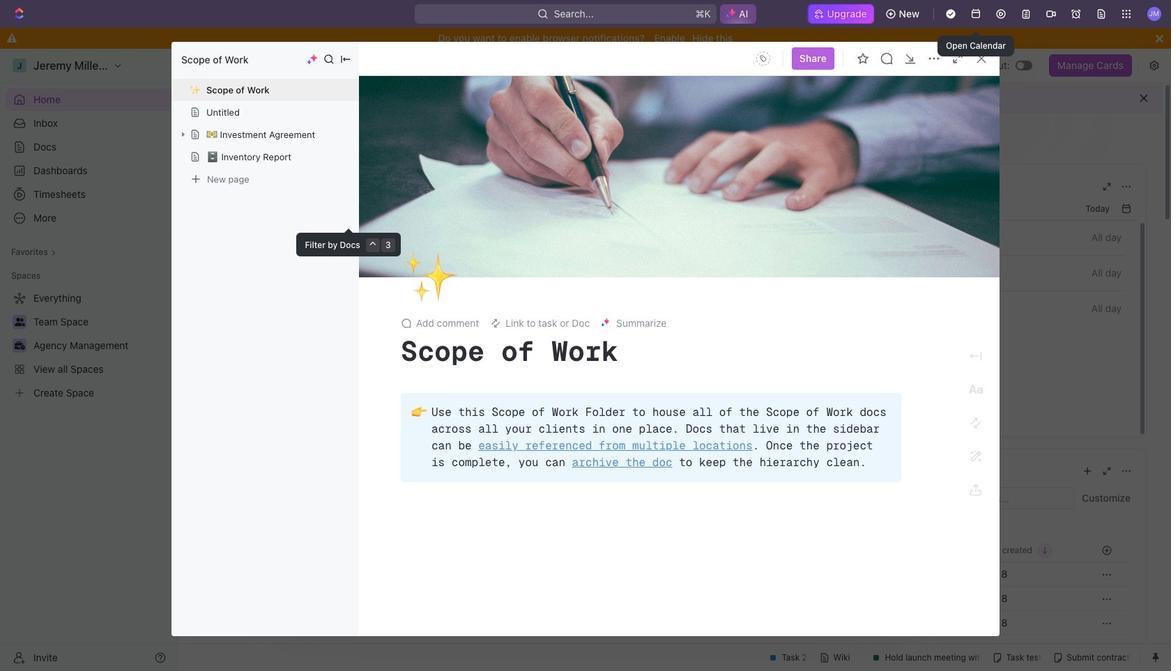 Task type: describe. For each thing, give the bounding box(es) containing it.
Search tasks... text field
[[935, 488, 1074, 509]]

Search or run a command… text field
[[283, 176, 388, 193]]

tree inside the "sidebar" navigation
[[6, 287, 172, 404]]



Task type: locate. For each thing, give the bounding box(es) containing it.
dropdown menu image
[[752, 47, 774, 70]]

tree
[[6, 287, 172, 404]]

oqyu6 image
[[740, 265, 751, 276]]

alert
[[178, 83, 1164, 114]]

sidebar navigation
[[0, 49, 178, 671]]



Task type: vqa. For each thing, say whether or not it's contained in the screenshot.
the middle Add Task button
no



